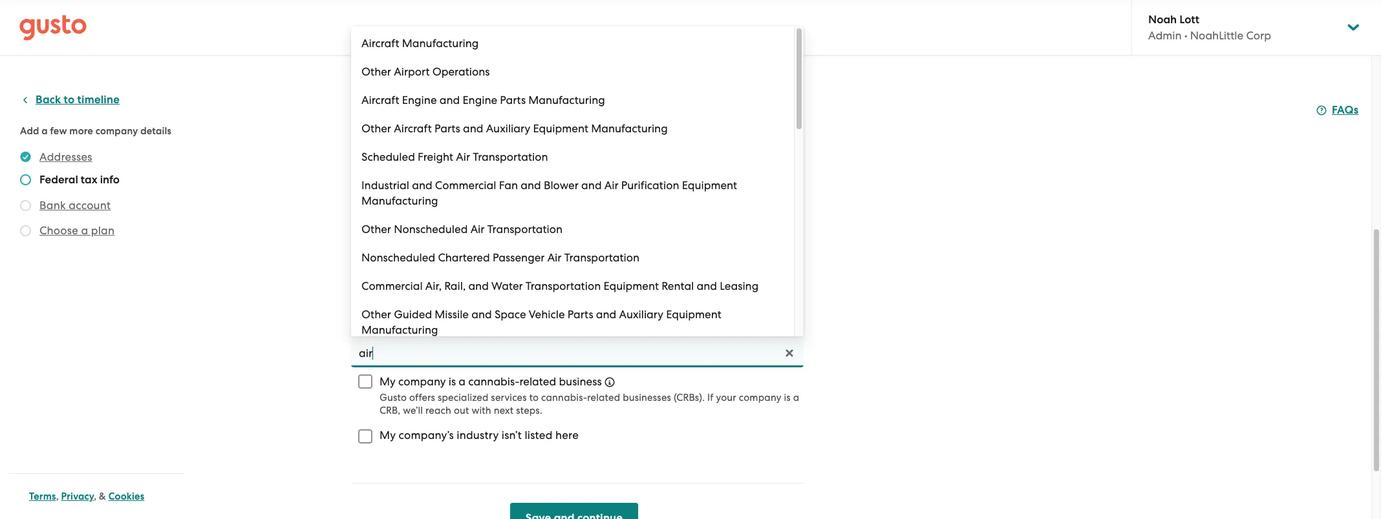 Task type: vqa. For each thing, say whether or not it's contained in the screenshot.
Each at the top
yes



Task type: locate. For each thing, give the bounding box(es) containing it.
irs down what's
[[351, 101, 365, 112]]

file
[[464, 224, 478, 236], [419, 279, 433, 291], [645, 279, 659, 291]]

0 vertical spatial company?
[[507, 71, 561, 85]]

company's
[[582, 325, 630, 336], [399, 429, 454, 442]]

this is the company name you used when you registered with the irs—make sure this matches your irs paperwork exactly to help prevent tax notices.
[[351, 87, 790, 112]]

check image
[[20, 200, 31, 211]]

what inside 'what industry are you in? select the industry that most closely matches your company's primary business activity.'
[[351, 309, 380, 323]]

what inside what federal filing form did the irs assign to your company? this determines how often your company files federal taxes. see an example.
[[351, 162, 380, 176]]

944"
[[557, 266, 578, 278]]

aircraft manufacturing button
[[351, 29, 794, 58]]

company's up the what industry are you in? field
[[582, 325, 630, 336]]

cannabis- up services
[[468, 376, 519, 389]]

1 horizontal spatial tax
[[522, 101, 537, 112]]

matches right the sure in the right of the page
[[730, 87, 768, 98]]

isn't
[[502, 429, 522, 442]]

taxes inside form 944 choose this option only if you see "form 944" on your irs paperwork or you were notified by the irs to file form 944 this year—this is for companies that file federal taxes once a year.
[[697, 279, 721, 291]]

1 horizontal spatial matches
[[730, 87, 768, 98]]

0 vertical spatial cannabis-
[[468, 376, 519, 389]]

,
[[56, 491, 59, 503], [94, 491, 97, 503]]

you
[[469, 87, 485, 98], [538, 87, 554, 98], [491, 266, 508, 278], [699, 266, 715, 278], [449, 309, 468, 323]]

other for other aircraft parts and auxiliary equipment manufacturing
[[361, 122, 391, 135]]

1 vertical spatial an
[[639, 179, 651, 191]]

companies down 'on'
[[571, 279, 621, 291]]

0 horizontal spatial with
[[472, 405, 491, 417]]

to left "air,"
[[407, 279, 416, 291]]

is inside this is the company name you used when you registered with the irs—make sure this matches your irs paperwork exactly to help prevent tax notices.
[[371, 87, 377, 98]]

irs inside what federal filing form did the irs assign to your company? this determines how often your company files federal taxes. see an example.
[[516, 162, 531, 176]]

legal
[[408, 71, 434, 85]]

1 vertical spatial check image
[[20, 226, 31, 237]]

0 horizontal spatial paperwork
[[367, 101, 416, 112]]

file down common)
[[464, 224, 478, 236]]

in?
[[471, 309, 486, 323]]

related inside gusto offers specialized services to cannabis-related businesses (crbs). if your company is a crb, we'll reach out with next steps.
[[587, 392, 620, 404]]

nonscheduled inside button
[[394, 223, 468, 236]]

parts down exactly
[[434, 122, 460, 135]]

0 vertical spatial company's
[[582, 325, 630, 336]]

company's inside 'what industry are you in? select the industry that most closely matches your company's primary business activity.'
[[582, 325, 630, 336]]

business up gusto offers specialized services to cannabis-related businesses (crbs). if your company is a crb, we'll reach out with next steps.
[[559, 376, 602, 389]]

1 vertical spatial matches
[[518, 325, 557, 336]]

What's the legal name of your company? text field
[[351, 120, 804, 148]]

operations
[[432, 65, 490, 78]]

is
[[371, 87, 377, 98], [547, 279, 553, 291], [449, 376, 456, 389], [784, 392, 791, 404]]

equipment
[[533, 122, 588, 135], [682, 179, 737, 192], [604, 280, 659, 293], [666, 308, 721, 321]]

to inside form 944 choose this option only if you see "form 944" on your irs paperwork or you were notified by the irs to file form 944 this year—this is for companies that file federal taxes once a year.
[[407, 279, 416, 291]]

industry
[[383, 309, 426, 323], [399, 325, 436, 336], [457, 429, 499, 442]]

0 vertical spatial 944
[[402, 247, 421, 261]]

commercial down form
[[435, 179, 496, 192]]

air inside other nonscheduled air transportation button
[[470, 223, 485, 236]]

noahlittle
[[1190, 29, 1243, 42]]

2 engine from the left
[[463, 94, 497, 107]]

0 vertical spatial this
[[712, 87, 728, 98]]

0 vertical spatial taxes
[[516, 224, 540, 236]]

1 vertical spatial commercial
[[361, 280, 423, 293]]

registered
[[557, 87, 601, 98]]

for
[[373, 224, 388, 236]]

0 vertical spatial paperwork
[[367, 101, 416, 112]]

1 horizontal spatial commercial
[[435, 179, 496, 192]]

0 vertical spatial see an example. button
[[575, 99, 651, 114]]

2 vertical spatial parts
[[568, 308, 593, 321]]

equipment down notices.
[[533, 122, 588, 135]]

that
[[442, 224, 462, 236], [624, 279, 643, 291], [438, 325, 457, 336]]

paperwork
[[367, 101, 416, 112], [634, 266, 684, 278]]

0 horizontal spatial engine
[[402, 94, 437, 107]]

your inside form 944 choose this option only if you see "form 944" on your irs paperwork or you were notified by the irs to file form 944 this year—this is for companies that file federal taxes once a year.
[[595, 266, 615, 278]]

year—this
[[499, 279, 544, 291]]

form down option
[[435, 279, 459, 291]]

the down what's
[[380, 87, 394, 98]]

see an example. button right taxes.
[[619, 177, 695, 193]]

exactly
[[418, 101, 450, 112]]

files
[[537, 179, 554, 191]]

3 other from the top
[[361, 223, 391, 236]]

2 other from the top
[[361, 122, 391, 135]]

if
[[707, 392, 714, 404]]

0 vertical spatial that
[[442, 224, 462, 236]]

0 vertical spatial aircraft
[[361, 37, 399, 50]]

the inside what federal filing form did the irs assign to your company? this determines how often your company files federal taxes. see an example.
[[496, 162, 513, 176]]

1 vertical spatial cannabis-
[[541, 392, 587, 404]]

purification
[[621, 179, 679, 192]]

0 horizontal spatial taxes
[[516, 224, 540, 236]]

1 vertical spatial parts
[[434, 122, 460, 135]]

1 check image from the top
[[20, 175, 31, 186]]

equipment down 'rental'
[[666, 308, 721, 321]]

this right the sure in the right of the page
[[712, 87, 728, 98]]

nonscheduled
[[394, 223, 468, 236], [361, 252, 435, 264]]

name
[[436, 71, 466, 85], [441, 87, 466, 98]]

federal up determines
[[382, 162, 419, 176]]

cookies
[[108, 491, 144, 503]]

are
[[428, 309, 446, 323]]

terms
[[29, 491, 56, 503]]

transportation up 'on'
[[564, 252, 639, 264]]

0 horizontal spatial commercial
[[361, 280, 423, 293]]

2 vertical spatial that
[[438, 325, 457, 336]]

what for what federal filing form did the irs assign to your company?
[[351, 162, 380, 176]]

and down if
[[468, 280, 489, 293]]

this up "air,"
[[410, 266, 426, 278]]

company? up purification
[[608, 162, 661, 176]]

that inside form 944 choose this option only if you see "form 944" on your irs paperwork or you were notified by the irs to file form 944 this year—this is for companies that file federal taxes once a year.
[[624, 279, 643, 291]]

0 horizontal spatial parts
[[434, 122, 460, 135]]

aircraft manufacturing
[[361, 37, 479, 50]]

what industry are you in? select the industry that most closely matches your company's primary business activity.
[[351, 309, 748, 336]]

industry left the are
[[383, 309, 426, 323]]

aircraft down exactly
[[394, 122, 432, 135]]

matches down vehicle
[[518, 325, 557, 336]]

terms , privacy , & cookies
[[29, 491, 144, 503]]

that inside 'what industry are you in? select the industry that most closely matches your company's primary business activity.'
[[438, 325, 457, 336]]

1 vertical spatial aircraft
[[361, 94, 399, 107]]

that down (most
[[442, 224, 462, 236]]

944 down 941
[[402, 247, 421, 261]]

1 horizontal spatial example.
[[653, 179, 695, 191]]

see an example. button for what's the legal name of your company?
[[575, 99, 651, 114]]

1 vertical spatial with
[[472, 405, 491, 417]]

1 horizontal spatial see
[[619, 179, 636, 191]]

federal inside form 944 choose this option only if you see "form 944" on your irs paperwork or you were notified by the irs to file form 944 this year—this is for companies that file federal taxes once a year.
[[662, 279, 695, 291]]

1 horizontal spatial company?
[[608, 162, 661, 176]]

1 horizontal spatial auxiliary
[[619, 308, 663, 321]]

commercial up the guided at the left bottom of the page
[[361, 280, 423, 293]]

check image down check icon
[[20, 226, 31, 237]]

my up gusto
[[380, 376, 396, 389]]

tax inside list
[[81, 173, 97, 187]]

parts inside other guided missile and space vehicle parts and auxiliary equipment manufacturing
[[568, 308, 593, 321]]

auxiliary up primary
[[619, 308, 663, 321]]

transportation inside "button"
[[564, 252, 639, 264]]

paperwork up 'rental'
[[634, 266, 684, 278]]

file inside the "form 941 (most common) for companies that file federal taxes each quarter."
[[464, 224, 478, 236]]

example.
[[609, 101, 651, 112], [653, 179, 695, 191]]

federal down or
[[662, 279, 695, 291]]

1 vertical spatial choose
[[373, 266, 407, 278]]

0 vertical spatial see
[[575, 101, 592, 112]]

air left purification
[[604, 179, 619, 192]]

nonscheduled down (most
[[394, 223, 468, 236]]

is inside form 944 choose this option only if you see "form 944" on your irs paperwork or you were notified by the irs to file form 944 this year—this is for companies that file federal taxes once a year.
[[547, 279, 553, 291]]

related left businesses at the left bottom
[[587, 392, 620, 404]]

0 vertical spatial business
[[671, 325, 710, 336]]

form
[[450, 162, 474, 176]]

commercial air, rail, and water transportation equipment rental and leasing
[[361, 280, 759, 293]]

my down crb, on the bottom left
[[380, 429, 396, 442]]

what federal filing form did the irs assign to your company? this determines how often your company files federal taxes. see an example.
[[351, 162, 695, 191]]

1 vertical spatial what
[[351, 309, 380, 323]]

business inside 'what industry are you in? select the industry that most closely matches your company's primary business activity.'
[[671, 325, 710, 336]]

check image
[[20, 175, 31, 186], [20, 226, 31, 237]]

1 horizontal spatial cannabis-
[[541, 392, 587, 404]]

my
[[380, 376, 396, 389], [380, 429, 396, 442]]

to left help
[[452, 101, 461, 112]]

business
[[671, 325, 710, 336], [559, 376, 602, 389]]

the right the select
[[381, 325, 396, 336]]

air down common)
[[470, 223, 485, 236]]

scheduled freight air transportation button
[[351, 143, 794, 171]]

0 horizontal spatial choose
[[39, 224, 78, 237]]

form up for
[[373, 205, 399, 219]]

1 horizontal spatial choose
[[373, 266, 407, 278]]

gusto offers specialized services to cannabis-related businesses (crbs). if your company is a crb, we'll reach out with next steps.
[[380, 392, 799, 417]]

What industry are you in? field
[[351, 339, 804, 368]]

1 vertical spatial see an example. button
[[619, 177, 695, 193]]

related up steps.
[[519, 376, 556, 389]]

airport
[[394, 65, 430, 78]]

1 vertical spatial that
[[624, 279, 643, 291]]

0 horizontal spatial see
[[575, 101, 592, 112]]

0 horizontal spatial business
[[559, 376, 602, 389]]

0 horizontal spatial tax
[[81, 173, 97, 187]]

taxes
[[516, 224, 540, 236], [697, 279, 721, 291]]

manufacturing inside industrial and commercial fan and blower and air purification equipment manufacturing
[[361, 195, 438, 208]]

details
[[140, 125, 171, 137]]

1 horizontal spatial 944
[[461, 279, 478, 291]]

add
[[20, 125, 39, 137]]

that left 'rental'
[[624, 279, 643, 291]]

2 my from the top
[[380, 429, 396, 442]]

check image down circle check icon
[[20, 175, 31, 186]]

1 vertical spatial related
[[587, 392, 620, 404]]

water
[[491, 280, 523, 293]]

transportation
[[473, 151, 548, 164], [487, 223, 563, 236], [564, 252, 639, 264], [526, 280, 601, 293]]

, left privacy link
[[56, 491, 59, 503]]

home image
[[19, 15, 87, 40]]

tax
[[522, 101, 537, 112], [81, 173, 97, 187]]

see down registered
[[575, 101, 592, 112]]

taxes left each
[[516, 224, 540, 236]]

0 vertical spatial with
[[604, 87, 623, 98]]

to up blower
[[569, 162, 580, 176]]

you up notices.
[[538, 87, 554, 98]]

1 horizontal spatial with
[[604, 87, 623, 98]]

privacy
[[61, 491, 94, 503]]

companies down 941
[[390, 224, 440, 236]]

auxiliary down prevent
[[486, 122, 530, 135]]

1 my from the top
[[380, 376, 396, 389]]

manufacturing inside "button"
[[528, 94, 605, 107]]

other aircraft parts and auxiliary equipment manufacturing
[[361, 122, 668, 135]]

to up steps.
[[529, 392, 539, 404]]

None radio
[[351, 204, 367, 220], [351, 246, 367, 262], [351, 204, 367, 220], [351, 246, 367, 262]]

aircraft up what's
[[361, 37, 399, 50]]

manufacturing down the guided at the left bottom of the page
[[361, 324, 438, 337]]

addresses button
[[39, 149, 92, 165]]

1 horizontal spatial ,
[[94, 491, 97, 503]]

other down industrial
[[361, 223, 391, 236]]

company? up when
[[507, 71, 561, 85]]

air left did
[[456, 151, 470, 164]]

name left of
[[436, 71, 466, 85]]

an right taxes.
[[639, 179, 651, 191]]

suggestions list box
[[351, 27, 794, 520]]

notified
[[743, 266, 778, 278]]

"form
[[528, 266, 555, 278]]

services
[[491, 392, 527, 404]]

None checkbox
[[351, 368, 380, 396]]

My company's industry isn't listed here checkbox
[[351, 423, 380, 451]]

0 vertical spatial matches
[[730, 87, 768, 98]]

a inside gusto offers specialized services to cannabis-related businesses (crbs). if your company is a crb, we'll reach out with next steps.
[[793, 392, 799, 404]]

taxes down were
[[697, 279, 721, 291]]

1 vertical spatial form
[[373, 247, 399, 261]]

0 vertical spatial this
[[351, 87, 368, 98]]

more
[[69, 125, 93, 137]]

air inside nonscheduled chartered passenger air transportation "button"
[[547, 252, 562, 264]]

to right back
[[64, 93, 75, 107]]

paperwork down what's
[[367, 101, 416, 112]]

parts inside "button"
[[500, 94, 526, 107]]

select
[[351, 325, 379, 336]]

a inside button
[[81, 224, 88, 237]]

manufacturing down "see an example."
[[591, 122, 668, 135]]

commercial inside industrial and commercial fan and blower and air purification equipment manufacturing
[[435, 179, 496, 192]]

your inside 'what industry are you in? select the industry that most closely matches your company's primary business activity.'
[[559, 325, 579, 336]]

equipment inside other guided missile and space vehicle parts and auxiliary equipment manufacturing
[[666, 308, 721, 321]]

other airport operations button
[[351, 58, 794, 86]]

1 this from the top
[[351, 87, 368, 98]]

1 other from the top
[[361, 65, 391, 78]]

manufacturing
[[402, 37, 479, 50], [528, 94, 605, 107], [591, 122, 668, 135], [361, 195, 438, 208], [361, 324, 438, 337]]

engine
[[402, 94, 437, 107], [463, 94, 497, 107]]

aircraft for aircraft engine and engine parts manufacturing
[[361, 94, 399, 107]]

companies inside form 944 choose this option only if you see "form 944" on your irs paperwork or you were notified by the irs to file form 944 this year—this is for companies that file federal taxes once a year.
[[571, 279, 621, 291]]

a
[[42, 125, 48, 137], [81, 224, 88, 237], [748, 279, 755, 291], [459, 376, 466, 389], [793, 392, 799, 404]]

federal up nonscheduled chartered passenger air transportation
[[481, 224, 513, 236]]

cannabis- up steps.
[[541, 392, 587, 404]]

see an example. button
[[575, 99, 651, 114], [619, 177, 695, 193]]

addresses
[[39, 151, 92, 164]]

0 vertical spatial choose
[[39, 224, 78, 237]]

irs up the guided at the left bottom of the page
[[391, 279, 404, 291]]

other inside "button"
[[361, 65, 391, 78]]

the up the select
[[373, 279, 388, 291]]

0 vertical spatial commercial
[[435, 179, 496, 192]]

with inside gusto offers specialized services to cannabis-related businesses (crbs). if your company is a crb, we'll reach out with next steps.
[[472, 405, 491, 417]]

other left airport
[[361, 65, 391, 78]]

0 vertical spatial tax
[[522, 101, 537, 112]]

0 vertical spatial form
[[373, 205, 399, 219]]

other up scheduled
[[361, 122, 391, 135]]

1 vertical spatial taxes
[[697, 279, 721, 291]]

2 check image from the top
[[20, 226, 31, 237]]

1 horizontal spatial paperwork
[[634, 266, 684, 278]]

0 vertical spatial my
[[380, 376, 396, 389]]

this down what's
[[351, 87, 368, 98]]

0 vertical spatial nonscheduled
[[394, 223, 468, 236]]

1 vertical spatial name
[[441, 87, 466, 98]]

transportation down 944"
[[526, 280, 601, 293]]

other for other airport operations
[[361, 65, 391, 78]]

0 vertical spatial auxiliary
[[486, 122, 530, 135]]

industry down out
[[457, 429, 499, 442]]

2 this from the top
[[351, 179, 368, 191]]

2 vertical spatial aircraft
[[394, 122, 432, 135]]

1 horizontal spatial companies
[[571, 279, 621, 291]]

what up the select
[[351, 309, 380, 323]]

944 down only
[[461, 279, 478, 291]]

nonscheduled down for
[[361, 252, 435, 264]]

this
[[712, 87, 728, 98], [410, 266, 426, 278], [481, 279, 497, 291]]

1 horizontal spatial business
[[671, 325, 710, 336]]

see right taxes.
[[619, 179, 636, 191]]

0 vertical spatial parts
[[500, 94, 526, 107]]

other inside other guided missile and space vehicle parts and auxiliary equipment manufacturing
[[361, 308, 391, 321]]

0 horizontal spatial auxiliary
[[486, 122, 530, 135]]

2 vertical spatial this
[[481, 279, 497, 291]]

2 what from the top
[[351, 309, 380, 323]]

and down what's the legal name of your company?
[[439, 94, 460, 107]]

see
[[510, 266, 526, 278]]

air up "form
[[547, 252, 562, 264]]

irs up fan
[[516, 162, 531, 176]]

you right or
[[699, 266, 715, 278]]

the up fan
[[496, 162, 513, 176]]

sure
[[691, 87, 710, 98]]

manufacturing down determines
[[361, 195, 438, 208]]

and inside "button"
[[439, 94, 460, 107]]

equipment left 'rental'
[[604, 280, 659, 293]]

option
[[428, 266, 458, 278]]

1 vertical spatial this
[[410, 266, 426, 278]]

is inside gusto offers specialized services to cannabis-related businesses (crbs). if your company is a crb, we'll reach out with next steps.
[[784, 392, 791, 404]]

1 vertical spatial paperwork
[[634, 266, 684, 278]]

form inside the "form 941 (most common) for companies that file federal taxes each quarter."
[[373, 205, 399, 219]]

aircraft down what's
[[361, 94, 399, 107]]

your inside this is the company name you used when you registered with the irs—make sure this matches your irs paperwork exactly to help prevent tax notices.
[[771, 87, 790, 98]]

1 horizontal spatial engine
[[463, 94, 497, 107]]

0 horizontal spatial companies
[[390, 224, 440, 236]]

1 vertical spatial company?
[[608, 162, 661, 176]]

manufacturing up other airport operations
[[402, 37, 479, 50]]

parts
[[500, 94, 526, 107], [434, 122, 460, 135], [568, 308, 593, 321]]

0 vertical spatial related
[[519, 376, 556, 389]]

aircraft inside "button"
[[361, 94, 399, 107]]

were
[[718, 266, 740, 278]]

1 vertical spatial example.
[[653, 179, 695, 191]]

0 horizontal spatial matches
[[518, 325, 557, 336]]

the inside 'what industry are you in? select the industry that most closely matches your company's primary business activity.'
[[381, 325, 396, 336]]

4 other from the top
[[361, 308, 391, 321]]

with inside this is the company name you used when you registered with the irs—make sure this matches your irs paperwork exactly to help prevent tax notices.
[[604, 87, 623, 98]]

industrial and commercial fan and blower and air purification equipment manufacturing button
[[351, 171, 794, 215]]

1 horizontal spatial taxes
[[697, 279, 721, 291]]

2 horizontal spatial this
[[712, 87, 728, 98]]

matches
[[730, 87, 768, 98], [518, 325, 557, 336]]

name down what's the legal name of your company?
[[441, 87, 466, 98]]

2 horizontal spatial parts
[[568, 308, 593, 321]]

other
[[361, 65, 391, 78], [361, 122, 391, 135], [361, 223, 391, 236], [361, 308, 391, 321]]

noah lott admin • noahlittle corp
[[1148, 13, 1271, 42]]

other aircraft parts and auxiliary equipment manufacturing button
[[351, 114, 794, 143]]

business left activity.
[[671, 325, 710, 336]]

company right more
[[96, 125, 138, 137]]

steps.
[[516, 405, 542, 417]]

0 horizontal spatial 944
[[402, 247, 421, 261]]

company right if
[[739, 392, 781, 404]]

1 horizontal spatial this
[[481, 279, 497, 291]]

companies
[[390, 224, 440, 236], [571, 279, 621, 291]]

0 vertical spatial an
[[594, 101, 606, 112]]

out
[[454, 405, 469, 417]]

0 vertical spatial companies
[[390, 224, 440, 236]]

air
[[456, 151, 470, 164], [604, 179, 619, 192], [470, 223, 485, 236], [547, 252, 562, 264]]

1 vertical spatial companies
[[571, 279, 621, 291]]

0 vertical spatial what
[[351, 162, 380, 176]]

other for other guided missile and space vehicle parts and auxiliary equipment manufacturing
[[361, 308, 391, 321]]

industrial and commercial fan and blower and air purification equipment manufacturing
[[361, 179, 737, 208]]

1 vertical spatial company's
[[399, 429, 454, 442]]

0 horizontal spatial company?
[[507, 71, 561, 85]]

1 what from the top
[[351, 162, 380, 176]]

vehicle
[[529, 308, 565, 321]]



Task type: describe. For each thing, give the bounding box(es) containing it.
what's the legal name of your company?
[[351, 71, 561, 85]]

by
[[781, 266, 792, 278]]

company up offers in the left bottom of the page
[[398, 376, 446, 389]]

example. inside what federal filing form did the irs assign to your company? this determines how often your company files federal taxes. see an example.
[[653, 179, 695, 191]]

matches inside 'what industry are you in? select the industry that most closely matches your company's primary business activity.'
[[518, 325, 557, 336]]

scheduled
[[361, 151, 415, 164]]

1 , from the left
[[56, 491, 59, 503]]

commercial inside commercial air, rail, and water transportation equipment rental and leasing button
[[361, 280, 423, 293]]

determines
[[371, 179, 421, 191]]

and left once
[[697, 280, 717, 293]]

(most
[[421, 205, 449, 219]]

crb,
[[380, 405, 400, 417]]

form for form 941 (most common)
[[373, 205, 399, 219]]

to inside gusto offers specialized services to cannabis-related businesses (crbs). if your company is a crb, we'll reach out with next steps.
[[529, 392, 539, 404]]

the inside form 944 choose this option only if you see "form 944" on your irs paperwork or you were notified by the irs to file form 944 this year—this is for companies that file federal taxes once a year.
[[373, 279, 388, 291]]

bank account button
[[39, 198, 111, 213]]

irs—make
[[642, 87, 689, 98]]

what for what industry are you in?
[[351, 309, 380, 323]]

941
[[402, 205, 418, 219]]

leasing
[[720, 280, 759, 293]]

air inside industrial and commercial fan and blower and air purification equipment manufacturing
[[604, 179, 619, 192]]

space
[[495, 308, 526, 321]]

to inside what federal filing form did the irs assign to your company? this determines how often your company files federal taxes. see an example.
[[569, 162, 580, 176]]

federal tax info list
[[20, 149, 179, 241]]

company inside gusto offers specialized services to cannabis-related businesses (crbs). if your company is a crb, we'll reach out with next steps.
[[739, 392, 781, 404]]

commercial air, rail, and water transportation equipment rental and leasing button
[[351, 272, 794, 301]]

matches inside this is the company name you used when you registered with the irs—make sure this matches your irs paperwork exactly to help prevent tax notices.
[[730, 87, 768, 98]]

info
[[100, 173, 120, 187]]

(crbs).
[[674, 392, 705, 404]]

equipment inside industrial and commercial fan and blower and air purification equipment manufacturing
[[682, 179, 737, 192]]

often
[[445, 179, 468, 191]]

chartered
[[438, 252, 490, 264]]

rail,
[[444, 280, 466, 293]]

aircraft engine and engine parts manufacturing
[[361, 94, 605, 107]]

2 vertical spatial form
[[435, 279, 459, 291]]

my company is a cannabis-related business
[[380, 376, 602, 389]]

transportation up fan
[[473, 151, 548, 164]]

you inside 'what industry are you in? select the industry that most closely matches your company's primary business activity.'
[[449, 309, 468, 323]]

0 vertical spatial industry
[[383, 309, 426, 323]]

this inside what federal filing form did the irs assign to your company? this determines how often your company files federal taxes. see an example.
[[351, 179, 368, 191]]

and down filing
[[412, 179, 432, 192]]

industrial
[[361, 179, 409, 192]]

choose inside button
[[39, 224, 78, 237]]

see inside see an example. popup button
[[575, 101, 592, 112]]

taxes inside the "form 941 (most common) for companies that file federal taxes each quarter."
[[516, 224, 540, 236]]

for
[[556, 279, 569, 291]]

company inside this is the company name you used when you registered with the irs—make sure this matches your irs paperwork exactly to help prevent tax notices.
[[397, 87, 438, 98]]

prevent
[[486, 101, 520, 112]]

other guided missile and space vehicle parts and auxiliary equipment manufacturing
[[361, 308, 721, 337]]

tax inside this is the company name you used when you registered with the irs—make sure this matches your irs paperwork exactly to help prevent tax notices.
[[522, 101, 537, 112]]

0 horizontal spatial company's
[[399, 429, 454, 442]]

paperwork inside this is the company name you used when you registered with the irs—make sure this matches your irs paperwork exactly to help prevent tax notices.
[[367, 101, 416, 112]]

form for form 944
[[373, 247, 399, 261]]

and down commercial air, rail, and water transportation equipment rental and leasing button at the bottom of the page
[[596, 308, 616, 321]]

•
[[1184, 29, 1187, 42]]

federal right files
[[557, 179, 589, 191]]

account
[[69, 199, 111, 212]]

0 vertical spatial example.
[[609, 101, 651, 112]]

lott
[[1180, 13, 1199, 27]]

transportation up passenger
[[487, 223, 563, 236]]

cannabis- inside gusto offers specialized services to cannabis-related businesses (crbs). if your company is a crb, we'll reach out with next steps.
[[541, 392, 587, 404]]

businesses
[[623, 392, 671, 404]]

company? inside what federal filing form did the irs assign to your company? this determines how often your company files federal taxes. see an example.
[[608, 162, 661, 176]]

back to timeline button
[[20, 92, 120, 108]]

most
[[460, 325, 482, 336]]

name inside this is the company name you used when you registered with the irs—make sure this matches your irs paperwork exactly to help prevent tax notices.
[[441, 87, 466, 98]]

1 vertical spatial industry
[[399, 325, 436, 336]]

and down help
[[463, 122, 483, 135]]

you up help
[[469, 87, 485, 98]]

cookies button
[[108, 489, 144, 505]]

if
[[482, 266, 488, 278]]

my company's industry isn't listed here
[[380, 429, 579, 442]]

air inside scheduled freight air transportation button
[[456, 151, 470, 164]]

aircraft engine and engine parts manufacturing button
[[351, 86, 794, 114]]

faqs button
[[1316, 103, 1359, 118]]

closely
[[485, 325, 515, 336]]

and right blower
[[581, 179, 602, 192]]

choose a plan
[[39, 224, 115, 237]]

companies inside the "form 941 (most common) for companies that file federal taxes each quarter."
[[390, 224, 440, 236]]

gusto
[[380, 392, 407, 404]]

each
[[543, 224, 565, 236]]

aircraft for aircraft manufacturing
[[361, 37, 399, 50]]

auxiliary inside other guided missile and space vehicle parts and auxiliary equipment manufacturing
[[619, 308, 663, 321]]

other nonscheduled air transportation
[[361, 223, 563, 236]]

faqs
[[1332, 103, 1359, 117]]

0 vertical spatial name
[[436, 71, 466, 85]]

my for my company is a cannabis-related business
[[380, 376, 396, 389]]

that inside the "form 941 (most common) for companies that file federal taxes each quarter."
[[442, 224, 462, 236]]

see inside what federal filing form did the irs assign to your company? this determines how often your company files federal taxes. see an example.
[[619, 179, 636, 191]]

notices.
[[539, 101, 573, 112]]

0 horizontal spatial cannabis-
[[468, 376, 519, 389]]

plan
[[91, 224, 115, 237]]

quarter.
[[568, 224, 604, 236]]

2 vertical spatial industry
[[457, 429, 499, 442]]

help
[[464, 101, 483, 112]]

federal
[[39, 173, 78, 187]]

reach
[[425, 405, 451, 417]]

this inside this is the company name you used when you registered with the irs—make sure this matches your irs paperwork exactly to help prevent tax notices.
[[351, 87, 368, 98]]

&
[[99, 491, 106, 503]]

nonscheduled inside "button"
[[361, 252, 435, 264]]

used
[[487, 87, 509, 98]]

common)
[[452, 205, 500, 219]]

how
[[423, 179, 442, 191]]

1 vertical spatial 944
[[461, 279, 478, 291]]

the up "see an example."
[[625, 87, 640, 98]]

0 horizontal spatial an
[[594, 101, 606, 112]]

rental
[[662, 280, 694, 293]]

see an example. button for what federal filing form did the irs assign to your company?
[[619, 177, 695, 193]]

this inside this is the company name you used when you registered with the irs—make sure this matches your irs paperwork exactly to help prevent tax notices.
[[712, 87, 728, 98]]

my for my company's industry isn't listed here
[[380, 429, 396, 442]]

privacy link
[[61, 491, 94, 503]]

paperwork inside form 944 choose this option only if you see "form 944" on your irs paperwork or you were notified by the irs to file form 944 this year—this is for companies that file federal taxes once a year.
[[634, 266, 684, 278]]

what's
[[351, 71, 386, 85]]

federal inside the "form 941 (most common) for companies that file federal taxes each quarter."
[[481, 224, 513, 236]]

assign
[[534, 162, 567, 176]]

of
[[468, 71, 479, 85]]

other for other nonscheduled air transportation
[[361, 223, 391, 236]]

2 horizontal spatial file
[[645, 279, 659, 291]]

an inside what federal filing form did the irs assign to your company? this determines how often your company files federal taxes. see an example.
[[639, 179, 651, 191]]

nonscheduled chartered passenger air transportation button
[[351, 244, 794, 272]]

manufacturing inside other guided missile and space vehicle parts and auxiliary equipment manufacturing
[[361, 324, 438, 337]]

irs inside this is the company name you used when you registered with the irs—make sure this matches your irs paperwork exactly to help prevent tax notices.
[[351, 101, 365, 112]]

circle check image
[[20, 149, 31, 165]]

and up most
[[471, 308, 492, 321]]

noah
[[1148, 13, 1177, 27]]

other guided missile and space vehicle parts and auxiliary equipment manufacturing button
[[351, 301, 794, 345]]

only
[[461, 266, 480, 278]]

1 engine from the left
[[402, 94, 437, 107]]

offers
[[409, 392, 435, 404]]

to inside button
[[64, 93, 75, 107]]

choose inside form 944 choose this option only if you see "form 944" on your irs paperwork or you were notified by the irs to file form 944 this year—this is for companies that file federal taxes once a year.
[[373, 266, 407, 278]]

the left legal
[[389, 71, 405, 85]]

2 , from the left
[[94, 491, 97, 503]]

your inside gusto offers specialized services to cannabis-related businesses (crbs). if your company is a crb, we'll reach out with next steps.
[[716, 392, 736, 404]]

irs right 'on'
[[618, 266, 631, 278]]

or
[[687, 266, 696, 278]]

blower
[[544, 179, 579, 192]]

to inside this is the company name you used when you registered with the irs—make sure this matches your irs paperwork exactly to help prevent tax notices.
[[452, 101, 461, 112]]

back
[[36, 93, 61, 107]]

we'll
[[403, 405, 423, 417]]

scheduled freight air transportation
[[361, 151, 548, 164]]

0 horizontal spatial file
[[419, 279, 433, 291]]

fan
[[499, 179, 518, 192]]

specialized
[[438, 392, 488, 404]]

0 horizontal spatial this
[[410, 266, 426, 278]]

guided
[[394, 308, 432, 321]]

here
[[555, 429, 579, 442]]

choose a plan button
[[39, 223, 115, 239]]

you right if
[[491, 266, 508, 278]]

company inside what federal filing form did the irs assign to your company? this determines how often your company files federal taxes. see an example.
[[493, 179, 534, 191]]

federal tax info
[[39, 173, 120, 187]]

a inside form 944 choose this option only if you see "form 944" on your irs paperwork or you were notified by the irs to file form 944 this year—this is for companies that file federal taxes once a year.
[[748, 279, 755, 291]]

timeline
[[77, 93, 120, 107]]

and right fan
[[521, 179, 541, 192]]



